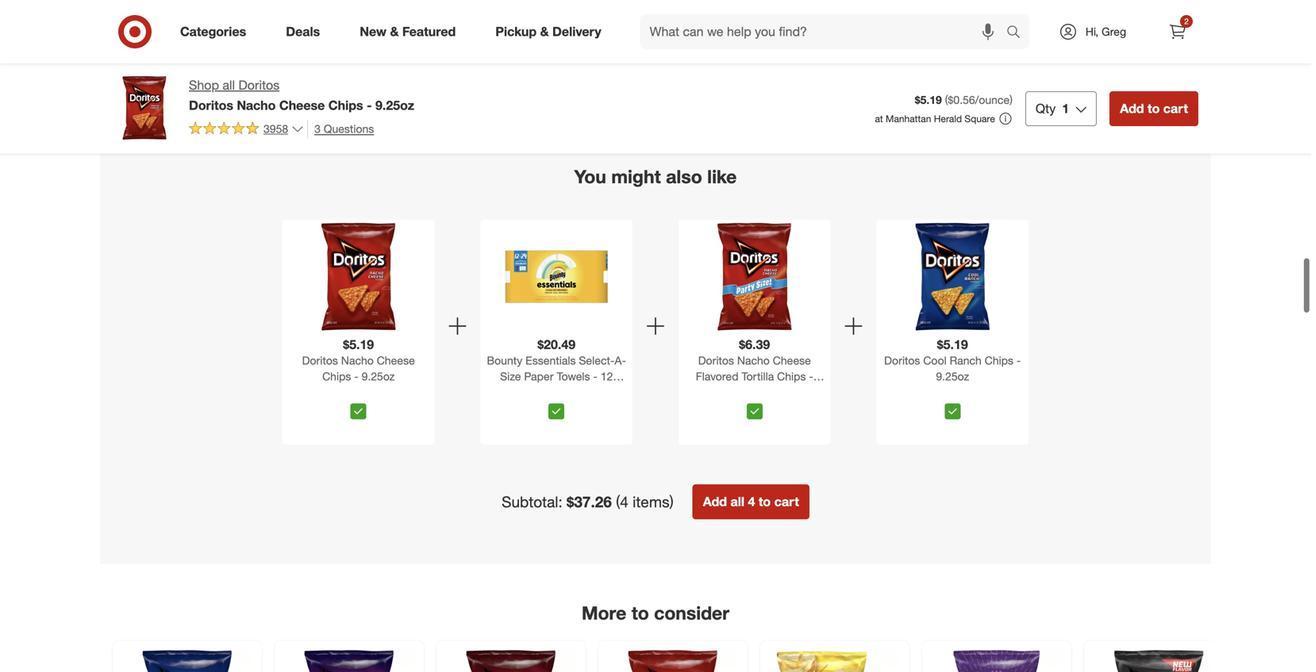 Task type: locate. For each thing, give the bounding box(es) containing it.
consider
[[654, 602, 729, 624]]

doritos sweet & tangy bbq chips - 9.25oz image
[[1094, 650, 1224, 672]]

you might also like
[[574, 165, 737, 188]]

questions
[[324, 122, 374, 136]]

all left the 4
[[731, 494, 744, 510]]

all inside shop all doritos doritos nacho cheese chips - 9.25oz
[[223, 77, 235, 93]]

at
[[875, 113, 883, 124]]

0 horizontal spatial doritos cool ranch chips - 9.25oz image
[[122, 650, 252, 672]]

chips inside "$5.19 doritos nacho cheese chips - 9.25oz"
[[322, 370, 351, 383]]

2 horizontal spatial nacho
[[737, 354, 770, 368]]

nacho inside $6.39 doritos nacho cheese flavored tortilla chips - 14.5oz
[[737, 354, 770, 368]]

shop all doritos doritos nacho cheese chips - 9.25oz
[[189, 77, 414, 113]]

bounty
[[487, 354, 522, 368]]

items)
[[633, 493, 674, 511]]

add to cart
[[129, 23, 180, 35], [291, 23, 342, 35], [453, 23, 504, 35], [615, 23, 666, 35], [777, 23, 828, 35], [939, 23, 990, 35], [1101, 23, 1152, 35], [1120, 101, 1188, 116]]

$5.19 doritos nacho cheese chips - 9.25oz
[[302, 337, 415, 383]]

)
[[1010, 93, 1013, 107]]

$37.26
[[567, 493, 612, 511]]

manhattan
[[886, 113, 931, 124]]

$20.49 bounty essentials select-a- size paper towels - 12 double rolls
[[487, 337, 626, 399]]

cheese
[[279, 97, 325, 113], [377, 354, 415, 368], [773, 354, 811, 368]]

$5.19 inside "$5.19 doritos nacho cheese chips - 9.25oz"
[[343, 337, 374, 353]]

categories
[[180, 24, 246, 39]]

rolls
[[564, 385, 588, 399]]

all inside button
[[731, 494, 744, 510]]

nacho
[[237, 97, 276, 113], [341, 354, 374, 368], [737, 354, 770, 368]]

-
[[367, 97, 372, 113], [1017, 354, 1021, 368], [354, 370, 358, 383], [593, 370, 597, 383], [809, 370, 813, 383]]

chips
[[328, 97, 363, 113], [985, 354, 1013, 368], [322, 370, 351, 383], [777, 370, 806, 383]]

2 & from the left
[[540, 24, 549, 39]]

$5.19 for $5.19 doritos cool ranch chips - 9.25oz
[[937, 337, 968, 353]]

cool
[[923, 354, 947, 368]]

$5.19 for $5.19 doritos nacho cheese chips - 9.25oz
[[343, 337, 374, 353]]

cart
[[162, 23, 180, 35], [324, 23, 342, 35], [486, 23, 504, 35], [648, 23, 666, 35], [809, 23, 828, 35], [971, 23, 990, 35], [1133, 23, 1152, 35], [1163, 101, 1188, 116], [774, 494, 799, 510]]

pickup & delivery
[[495, 24, 601, 39]]

qty
[[1036, 101, 1056, 116]]

nacho inside "$5.19 doritos nacho cheese chips - 9.25oz"
[[341, 354, 374, 368]]

add
[[129, 23, 147, 35], [291, 23, 309, 35], [453, 23, 471, 35], [615, 23, 633, 35], [777, 23, 795, 35], [939, 23, 957, 35], [1101, 23, 1119, 35], [1120, 101, 1144, 116], [703, 494, 727, 510]]

doritos nacho cheese flavored tortilla chips - 14.5oz image
[[701, 223, 808, 331], [608, 650, 738, 672]]

doritos nacho cheese flavored tortilla chips - 14.5oz image down more to consider
[[608, 650, 738, 672]]

at manhattan herald square
[[875, 113, 995, 124]]

1 vertical spatial all
[[731, 494, 744, 510]]

1 vertical spatial doritos cool ranch chips - 9.25oz image
[[122, 650, 252, 672]]

0 vertical spatial doritos cool ranch chips - 9.25oz image
[[899, 223, 1006, 331]]

tortilla
[[742, 370, 774, 383]]

doritos cool ranch chips - 9.25oz link
[[880, 353, 1025, 397]]

bounty essentials select-a-size paper towels - 12 double rolls image
[[503, 223, 610, 331]]

9.25oz inside "$5.19 doritos nacho cheese chips - 9.25oz"
[[362, 370, 395, 383]]

new
[[360, 24, 387, 39]]

chips inside $5.19 doritos cool ranch chips - 9.25oz
[[985, 354, 1013, 368]]

9.25oz inside $5.19 doritos cool ranch chips - 9.25oz
[[936, 370, 969, 383]]

add all 4 to cart
[[703, 494, 799, 510]]

doritos inside $6.39 doritos nacho cheese flavored tortilla chips - 14.5oz
[[698, 354, 734, 368]]

doritos nacho cheese flavored tortilla chips - 14.5oz image up $6.39
[[701, 223, 808, 331]]

9.25oz for $5.19 doritos cool ranch chips - 9.25oz
[[936, 370, 969, 383]]

deals link
[[272, 14, 340, 49]]

add to cart button
[[122, 16, 188, 42], [284, 16, 349, 42], [446, 16, 511, 42], [608, 16, 673, 42], [770, 16, 835, 42], [932, 16, 997, 42], [1094, 16, 1159, 42], [1110, 91, 1198, 126]]

all right 'shop'
[[223, 77, 235, 93]]

& right the new
[[390, 24, 399, 39]]

1 & from the left
[[390, 24, 399, 39]]

(4
[[616, 493, 628, 511]]

None checkbox
[[747, 404, 762, 420]]

1 horizontal spatial &
[[540, 24, 549, 39]]

3958
[[263, 122, 288, 136]]

1 horizontal spatial nacho
[[341, 354, 374, 368]]

0 horizontal spatial cheese
[[279, 97, 325, 113]]

cheese inside $6.39 doritos nacho cheese flavored tortilla chips - 14.5oz
[[773, 354, 811, 368]]

None checkbox
[[351, 404, 366, 420], [549, 404, 564, 420], [945, 404, 960, 420], [351, 404, 366, 420], [549, 404, 564, 420], [945, 404, 960, 420]]

$5.19 doritos cool ranch chips - 9.25oz
[[884, 337, 1021, 383]]

to inside button
[[759, 494, 771, 510]]

shop
[[189, 77, 219, 93]]

cart inside button
[[774, 494, 799, 510]]

image of doritos nacho cheese chips - 9.25oz image
[[113, 76, 176, 140]]

&
[[390, 24, 399, 39], [540, 24, 549, 39]]

doritos cool ranch chips - 9.25oz image
[[899, 223, 1006, 331], [122, 650, 252, 672]]

2 horizontal spatial cheese
[[773, 354, 811, 368]]

nacho for $5.19
[[341, 354, 374, 368]]

4
[[748, 494, 755, 510]]

0 horizontal spatial nacho
[[237, 97, 276, 113]]

0 horizontal spatial all
[[223, 77, 235, 93]]

doritos inside "$5.19 doritos nacho cheese chips - 9.25oz"
[[302, 354, 338, 368]]

doritos inside $5.19 doritos cool ranch chips - 9.25oz
[[884, 354, 920, 368]]

0 vertical spatial all
[[223, 77, 235, 93]]

$5.19 up doritos nacho cheese chips - 9.25oz link
[[343, 337, 374, 353]]

1 horizontal spatial cheese
[[377, 354, 415, 368]]

also
[[666, 165, 702, 188]]

subtotal:
[[502, 493, 562, 511]]

$5.19 up ranch
[[937, 337, 968, 353]]

- inside $6.39 doritos nacho cheese flavored tortilla chips - 14.5oz
[[809, 370, 813, 383]]

3958 link
[[189, 120, 304, 139]]

ranch
[[950, 354, 982, 368]]

lay's classic potato chips - 8oz image
[[770, 650, 900, 672]]

select-
[[579, 354, 615, 368]]

9.25oz
[[375, 97, 414, 113], [362, 370, 395, 383], [936, 370, 969, 383]]

& for new
[[390, 24, 399, 39]]

more to consider
[[582, 602, 729, 624]]

to
[[150, 23, 159, 35], [312, 23, 321, 35], [474, 23, 483, 35], [636, 23, 645, 35], [798, 23, 807, 35], [960, 23, 969, 35], [1121, 23, 1131, 35], [1148, 101, 1160, 116], [759, 494, 771, 510], [631, 602, 649, 624]]

0 horizontal spatial &
[[390, 24, 399, 39]]

pickup
[[495, 24, 537, 39]]

doritos
[[238, 77, 280, 93], [189, 97, 233, 113], [302, 354, 338, 368], [698, 354, 734, 368], [884, 354, 920, 368]]

- inside $20.49 bounty essentials select-a- size paper towels - 12 double rolls
[[593, 370, 597, 383]]

cheese inside "$5.19 doritos nacho cheese chips - 9.25oz"
[[377, 354, 415, 368]]

$5.19
[[915, 93, 942, 107], [343, 337, 374, 353], [937, 337, 968, 353]]

& right pickup on the top left of the page
[[540, 24, 549, 39]]

a-
[[615, 354, 626, 368]]

categories link
[[167, 14, 266, 49]]

$5.19 inside $5.19 doritos cool ranch chips - 9.25oz
[[937, 337, 968, 353]]

$6.39 doritos nacho cheese flavored tortilla chips - 14.5oz
[[696, 337, 813, 399]]

greg
[[1102, 25, 1126, 38]]

1 horizontal spatial all
[[731, 494, 744, 510]]

featured
[[402, 24, 456, 39]]

$5.19 left (
[[915, 93, 942, 107]]

qty 1
[[1036, 101, 1069, 116]]

all
[[223, 77, 235, 93], [731, 494, 744, 510]]

all for add
[[731, 494, 744, 510]]



Task type: describe. For each thing, give the bounding box(es) containing it.
doritos nacho cheese chips - 9.25oz link
[[286, 353, 431, 397]]

hi,
[[1086, 25, 1099, 38]]

nacho for $6.39
[[737, 354, 770, 368]]

9.25oz for $5.19 doritos nacho cheese chips - 9.25oz
[[362, 370, 395, 383]]

doritos for $5.19 doritos cool ranch chips - 9.25oz
[[884, 354, 920, 368]]

chips inside $6.39 doritos nacho cheese flavored tortilla chips - 14.5oz
[[777, 370, 806, 383]]

herald
[[934, 113, 962, 124]]

- inside shop all doritos doritos nacho cheese chips - 9.25oz
[[367, 97, 372, 113]]

0 vertical spatial doritos nacho cheese flavored tortilla chips - 14.5oz image
[[701, 223, 808, 331]]

cheese inside shop all doritos doritos nacho cheese chips - 9.25oz
[[279, 97, 325, 113]]

nacho inside shop all doritos doritos nacho cheese chips - 9.25oz
[[237, 97, 276, 113]]

$5.19 for $5.19 ( $0.56 /ounce )
[[915, 93, 942, 107]]

$6.39
[[739, 337, 770, 353]]

1
[[1062, 101, 1069, 116]]

doritos spicy nacho chips - 9.25oz image
[[446, 650, 576, 672]]

doritos spicy sweet chili chips - 9.5oz image
[[284, 650, 414, 672]]

$0.56
[[948, 93, 975, 107]]

search button
[[999, 14, 1037, 52]]

14.5oz
[[738, 385, 771, 399]]

doritos for $5.19 doritos nacho cheese chips - 9.25oz
[[302, 354, 338, 368]]

add inside button
[[703, 494, 727, 510]]

doritos for $6.39 doritos nacho cheese flavored tortilla chips - 14.5oz
[[698, 354, 734, 368]]

cheese for $5.19
[[377, 354, 415, 368]]

square
[[965, 113, 995, 124]]

9.25oz inside shop all doritos doritos nacho cheese chips - 9.25oz
[[375, 97, 414, 113]]

new & featured
[[360, 24, 456, 39]]

towels
[[557, 370, 590, 383]]

cheese for $6.39
[[773, 354, 811, 368]]

chips inside shop all doritos doritos nacho cheese chips - 9.25oz
[[328, 97, 363, 113]]

size
[[500, 370, 521, 383]]

tostitos scoops! tortilla chips- 10oz image
[[932, 650, 1062, 672]]

12
[[601, 370, 613, 383]]

you
[[574, 165, 606, 188]]

- inside "$5.19 doritos nacho cheese chips - 9.25oz"
[[354, 370, 358, 383]]

add all 4 to cart button
[[693, 485, 809, 520]]

doritos nacho cheese flavored tortilla chips - 14.5oz link
[[682, 353, 827, 399]]

1 horizontal spatial doritos cool ranch chips - 9.25oz image
[[899, 223, 1006, 331]]

essentials
[[526, 354, 576, 368]]

double
[[525, 385, 561, 399]]

hi, greg
[[1086, 25, 1126, 38]]

3
[[314, 122, 321, 136]]

3 questions
[[314, 122, 374, 136]]

$5.19 ( $0.56 /ounce )
[[915, 93, 1013, 107]]

deals
[[286, 24, 320, 39]]

& for pickup
[[540, 24, 549, 39]]

1 vertical spatial doritos nacho cheese flavored tortilla chips - 14.5oz image
[[608, 650, 738, 672]]

2 link
[[1160, 14, 1195, 49]]

search
[[999, 25, 1037, 41]]

all for shop
[[223, 77, 235, 93]]

- inside $5.19 doritos cool ranch chips - 9.25oz
[[1017, 354, 1021, 368]]

new & featured link
[[346, 14, 476, 49]]

delivery
[[552, 24, 601, 39]]

/ounce
[[975, 93, 1010, 107]]

bounty essentials select-a- size paper towels - 12 double rolls link
[[484, 353, 629, 399]]

2
[[1184, 16, 1189, 26]]

flavored
[[696, 370, 738, 383]]

subtotal: $37.26 (4 items)
[[502, 493, 674, 511]]

paper
[[524, 370, 554, 383]]

like
[[707, 165, 737, 188]]

pickup & delivery link
[[482, 14, 621, 49]]

more
[[582, 602, 626, 624]]

might
[[611, 165, 661, 188]]

$20.49
[[538, 337, 576, 353]]

What can we help you find? suggestions appear below search field
[[640, 14, 1010, 49]]

3 questions link
[[307, 120, 374, 138]]

doritos nacho cheese chips - 9.25oz image
[[305, 223, 412, 331]]

(
[[945, 93, 948, 107]]



Task type: vqa. For each thing, say whether or not it's contained in the screenshot.
Help corresponding to Help
no



